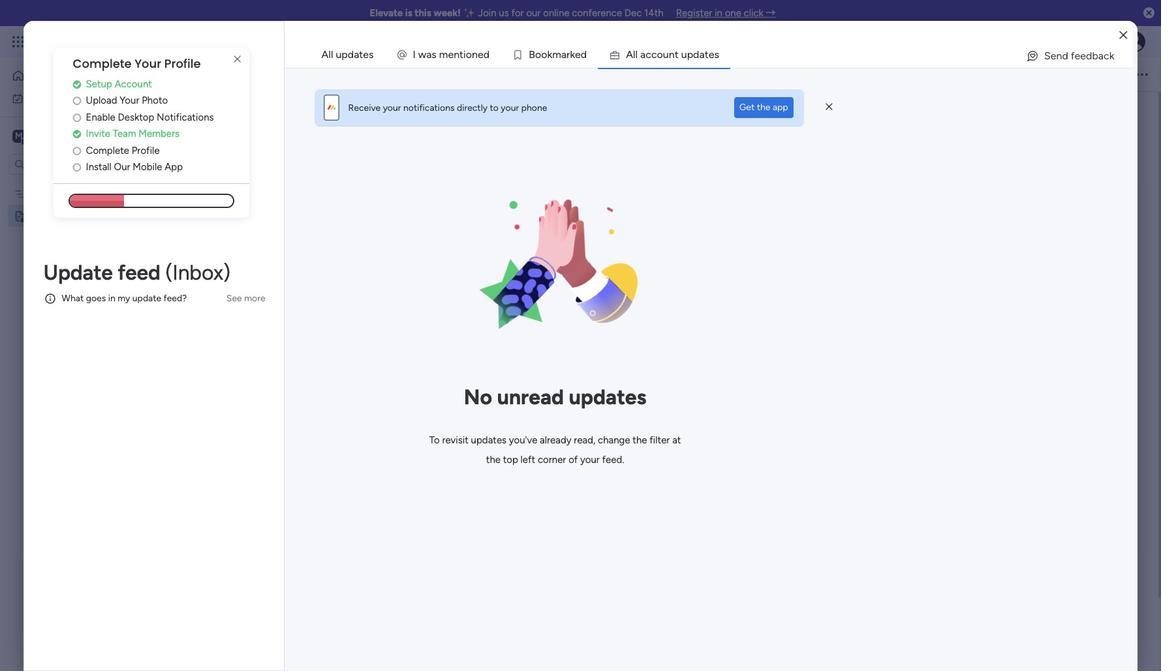 Task type: locate. For each thing, give the bounding box(es) containing it.
dapulse x slim image
[[230, 52, 245, 67], [826, 101, 833, 113]]

1 circle o image from the top
[[73, 96, 81, 106]]

circle o image inside complete profile link
[[73, 146, 81, 156]]

complete up install
[[86, 145, 129, 157]]

updates for no unread updates
[[569, 385, 647, 410]]

0 horizontal spatial n
[[454, 48, 460, 61]]

s right w
[[432, 48, 437, 61]]

finish
[[487, 290, 512, 302]]

enable
[[86, 112, 115, 123]]

t up layout image
[[460, 48, 464, 61]]

circle o image
[[73, 163, 81, 173]]

1 horizontal spatial m
[[553, 48, 562, 61]]

0 vertical spatial lottie animation image
[[451, 166, 660, 375]]

0 vertical spatial upcoming
[[222, 186, 264, 197]]

your for profile
[[135, 56, 161, 72]]

work for my
[[44, 92, 63, 104]]

dapulse x slim image down see plans
[[230, 52, 245, 67]]

the
[[757, 102, 771, 113], [274, 165, 287, 176], [546, 332, 566, 347], [633, 435, 647, 447], [486, 454, 501, 466]]

us
[[499, 7, 509, 19]]

all updates link
[[311, 42, 384, 67]]

1 vertical spatial 📂
[[453, 265, 468, 281]]

a right i
[[427, 48, 432, 61]]

lottie animation element
[[451, 166, 660, 375], [0, 540, 167, 672]]

your up setup account link
[[135, 56, 161, 72]]

0 horizontal spatial in
[[108, 293, 115, 304]]

2 o from the left
[[535, 48, 541, 61]]

📂 today
[[208, 144, 246, 155], [453, 265, 509, 281]]

already
[[540, 435, 572, 447]]

circle o image down workspace at left top
[[73, 146, 81, 156]]

0 horizontal spatial ✨ priorities for the week
[[208, 165, 311, 176]]

l
[[633, 48, 636, 61], [636, 48, 638, 61]]

all updates
[[322, 48, 374, 61]]

0 horizontal spatial d
[[484, 48, 490, 61]]

e right i
[[478, 48, 484, 61]]

work inside button
[[44, 92, 63, 104]]

2 horizontal spatial n
[[669, 48, 675, 61]]

our
[[527, 7, 541, 19]]

monday
[[58, 34, 103, 49]]

b
[[529, 48, 535, 61]]

2 vertical spatial updates
[[471, 435, 507, 447]]

updates for to revisit updates you've already read, change the filter at the top left corner of your feed.
[[471, 435, 507, 447]]

complete for complete profile
[[86, 145, 129, 157]]

i
[[413, 48, 416, 61]]

today
[[222, 144, 246, 155], [471, 265, 506, 281]]

complete
[[73, 56, 132, 72], [86, 145, 129, 157]]

0 horizontal spatial 📋 upcoming tasks
[[208, 186, 287, 197]]

2 horizontal spatial for
[[526, 332, 543, 347]]

📂 today up 'finish'
[[453, 265, 509, 281]]

1 vertical spatial circle o image
[[73, 113, 81, 123]]

✨
[[463, 7, 476, 19], [208, 165, 219, 176], [453, 332, 468, 347]]

1 vertical spatial complete
[[86, 145, 129, 157]]

0 horizontal spatial t
[[460, 48, 464, 61]]

update feed (inbox)
[[43, 260, 231, 285]]

see
[[228, 36, 244, 47], [226, 293, 242, 304]]

join
[[478, 7, 497, 19]]

goes
[[86, 293, 106, 304]]

w
[[418, 48, 427, 61]]

✨ up no
[[453, 332, 468, 347]]

updates
[[336, 48, 374, 61], [569, 385, 647, 410], [471, 435, 507, 447]]

circle o image inside upload your photo link
[[73, 96, 81, 106]]

3 circle o image from the top
[[73, 146, 81, 156]]

team
[[113, 128, 136, 140]]

workspace image
[[12, 129, 25, 143]]

see for see plans
[[228, 36, 244, 47]]

circle o image down check circle icon at the top left of the page
[[73, 96, 81, 106]]

create
[[487, 449, 517, 462]]

1 vertical spatial lottie animation element
[[0, 540, 167, 672]]

complete up setup on the top of page
[[73, 56, 132, 72]]

updates inside 'link'
[[336, 48, 374, 61]]

t
[[460, 48, 464, 61], [675, 48, 679, 61], [705, 48, 709, 61]]

complete for complete your profile
[[73, 56, 132, 72]]

profile down management
[[164, 56, 201, 72]]

work up complete your profile
[[106, 34, 129, 49]]

0 horizontal spatial 📂 today
[[208, 144, 246, 155]]

d down register
[[694, 48, 700, 61]]

see left 'plans'
[[228, 36, 244, 47]]

📂 today down notifications
[[208, 144, 246, 155]]

1 horizontal spatial lottie animation element
[[451, 166, 660, 375]]

mobile
[[133, 161, 162, 173]]

0 horizontal spatial today
[[222, 144, 246, 155]]

my work button
[[8, 88, 140, 109]]

u
[[663, 48, 669, 61], [682, 48, 687, 61]]

invite team members
[[86, 128, 180, 140]]

2 horizontal spatial d
[[694, 48, 700, 61]]

1 vertical spatial for
[[260, 165, 271, 176]]

photo
[[142, 95, 168, 107]]

your right receive
[[383, 102, 401, 113]]

0 vertical spatial priorities
[[222, 165, 257, 176]]

0 horizontal spatial k
[[548, 48, 553, 61]]

0 vertical spatial 📋 upcoming tasks
[[208, 186, 287, 197]]

2 horizontal spatial t
[[705, 48, 709, 61]]

kendall parks image
[[1125, 31, 1146, 52]]

1 horizontal spatial t
[[675, 48, 679, 61]]

0 horizontal spatial u
[[663, 48, 669, 61]]

circle o image for enable
[[73, 113, 81, 123]]

circle o image inside enable desktop notifications "link"
[[73, 113, 81, 123]]

circle o image
[[73, 96, 81, 106], [73, 113, 81, 123], [73, 146, 81, 156]]

1 horizontal spatial 📋 upcoming tasks
[[453, 398, 565, 414]]

0 horizontal spatial lottie animation image
[[0, 540, 167, 672]]

o
[[466, 48, 472, 61], [535, 48, 541, 61], [541, 48, 548, 61], [657, 48, 663, 61]]

0 vertical spatial 📋
[[208, 186, 219, 197]]

lottie animation image
[[451, 166, 660, 375], [0, 540, 167, 672]]

1 vertical spatial your
[[120, 95, 139, 107]]

0 vertical spatial profile
[[164, 56, 201, 72]]

you've
[[509, 435, 538, 447]]

week
[[289, 165, 311, 176], [569, 332, 600, 347]]

top
[[503, 454, 518, 466]]

update
[[132, 293, 161, 304]]

2 vertical spatial circle o image
[[73, 146, 81, 156]]

bulleted list image
[[480, 69, 491, 80]]

📋 upcoming tasks
[[208, 186, 287, 197], [453, 398, 565, 414]]

1 horizontal spatial updates
[[471, 435, 507, 447]]

0 horizontal spatial m
[[439, 48, 448, 61]]

2 horizontal spatial updates
[[569, 385, 647, 410]]

account
[[115, 78, 152, 90]]

0 vertical spatial week
[[289, 165, 311, 176]]

a up style
[[562, 48, 567, 61]]

members
[[139, 128, 180, 140]]

e right p
[[709, 48, 715, 61]]

n right i
[[472, 48, 478, 61]]

0 vertical spatial 📂
[[208, 144, 219, 155]]

n
[[454, 48, 460, 61], [472, 48, 478, 61], [669, 48, 675, 61]]

updates inside "to revisit updates you've already read, change the filter at the top left corner of your feed."
[[471, 435, 507, 447]]

0 vertical spatial see
[[228, 36, 244, 47]]

finish these notes
[[487, 290, 570, 302]]

app
[[165, 161, 183, 173]]

0 vertical spatial circle o image
[[73, 96, 81, 106]]

0 vertical spatial updates
[[336, 48, 374, 61]]

home
[[30, 70, 55, 81]]

📂
[[208, 144, 219, 155], [453, 265, 468, 281]]

register
[[676, 7, 713, 19]]

0 vertical spatial tasks
[[266, 186, 287, 197]]

u left p
[[663, 48, 669, 61]]

dec
[[625, 7, 642, 19]]

1 a from the left
[[427, 48, 432, 61]]

l right a
[[636, 48, 638, 61]]

1 horizontal spatial 📂 today
[[453, 265, 509, 281]]

1 vertical spatial in
[[108, 293, 115, 304]]

0 horizontal spatial for
[[260, 165, 271, 176]]

3 t from the left
[[705, 48, 709, 61]]

1 vertical spatial ✨ priorities for the week
[[453, 332, 600, 347]]

receive
[[348, 102, 381, 113]]

s right p
[[715, 48, 720, 61]]

1 horizontal spatial k
[[570, 48, 575, 61]]

2 n from the left
[[472, 48, 478, 61]]

1 vertical spatial priorities
[[471, 332, 523, 347]]

install our mobile app link
[[73, 160, 249, 175]]

1 m from the left
[[439, 48, 448, 61]]

n left i
[[454, 48, 460, 61]]

1 vertical spatial tasks
[[535, 398, 565, 414]]

see left more at the left top of page
[[226, 293, 242, 304]]

dapulse x slim image right app
[[826, 101, 833, 113]]

upcoming
[[222, 186, 264, 197], [471, 398, 532, 414]]

tasks
[[266, 186, 287, 197], [535, 398, 565, 414]]

notes
[[31, 211, 56, 222]]

0 horizontal spatial profile
[[132, 145, 160, 157]]

0 horizontal spatial tasks
[[266, 186, 287, 197]]

1 horizontal spatial d
[[581, 48, 587, 61]]

b o o k m a r k e d
[[529, 48, 587, 61]]

your right to
[[501, 102, 519, 113]]

list box
[[0, 180, 167, 404]]

2 vertical spatial for
[[526, 332, 543, 347]]

e right r
[[575, 48, 581, 61]]

n left p
[[669, 48, 675, 61]]

0 vertical spatial ✨ priorities for the week
[[208, 165, 311, 176]]

0 horizontal spatial priorities
[[222, 165, 257, 176]]

invite
[[86, 128, 110, 140]]

see more button
[[221, 288, 271, 309]]

tab list containing all updates
[[311, 42, 1133, 68]]

updates up change
[[569, 385, 647, 410]]

1 horizontal spatial lottie animation image
[[451, 166, 660, 375]]

1 k from the left
[[548, 48, 553, 61]]

a right a
[[641, 48, 646, 61]]

0 vertical spatial 📂 today
[[208, 144, 246, 155]]

to
[[429, 435, 440, 447]]

d right r
[[581, 48, 587, 61]]

0 vertical spatial today
[[222, 144, 246, 155]]

2 circle o image from the top
[[73, 113, 81, 123]]

a right p
[[700, 48, 705, 61]]

is
[[405, 7, 413, 19]]

a
[[626, 48, 633, 61]]

1 horizontal spatial upcoming
[[471, 398, 532, 414]]

feed.
[[602, 454, 625, 466]]

3 e from the left
[[575, 48, 581, 61]]

medium
[[323, 69, 356, 80]]

1 horizontal spatial s
[[715, 48, 720, 61]]

your
[[135, 56, 161, 72], [120, 95, 139, 107]]

1 n from the left
[[454, 48, 460, 61]]

0 horizontal spatial updates
[[336, 48, 374, 61]]

1 horizontal spatial u
[[682, 48, 687, 61]]

1 d from the left
[[484, 48, 490, 61]]

0 vertical spatial lottie animation element
[[451, 166, 660, 375]]

1 vertical spatial updates
[[569, 385, 647, 410]]

1 horizontal spatial 📂
[[453, 265, 468, 281]]

updates up create on the bottom of page
[[471, 435, 507, 447]]

get the app button
[[734, 97, 794, 118]]

0 vertical spatial for
[[512, 7, 524, 19]]

work right my
[[44, 92, 63, 104]]

mention image
[[595, 68, 608, 81]]

2 m from the left
[[553, 48, 562, 61]]

l down dec
[[633, 48, 636, 61]]

your for photo
[[120, 95, 139, 107]]

1 horizontal spatial work
[[106, 34, 129, 49]]

✨ left join
[[463, 7, 476, 19]]

board activity image
[[982, 67, 998, 82]]

m left i
[[439, 48, 448, 61]]

3 d from the left
[[694, 48, 700, 61]]

e left i
[[448, 48, 454, 61]]

p
[[687, 48, 694, 61]]

4 e from the left
[[709, 48, 715, 61]]

home button
[[8, 65, 140, 86]]

your down account
[[120, 95, 139, 107]]

k right b
[[548, 48, 553, 61]]

📋 down install our mobile app link
[[208, 186, 219, 197]]

14th
[[645, 7, 664, 19]]

your right of
[[581, 454, 600, 466]]

online
[[543, 7, 570, 19]]

3 a from the left
[[641, 48, 646, 61]]

feedback
[[1071, 50, 1115, 62]]

2 t from the left
[[675, 48, 679, 61]]

profile
[[164, 56, 201, 72], [132, 145, 160, 157]]

1 horizontal spatial dapulse x slim image
[[826, 101, 833, 113]]

0 horizontal spatial week
[[289, 165, 311, 176]]

1 horizontal spatial ✨ priorities for the week
[[453, 332, 600, 347]]

one
[[725, 7, 742, 19]]

u down register
[[682, 48, 687, 61]]

1 horizontal spatial 📋
[[453, 398, 468, 414]]

t right p
[[705, 48, 709, 61]]

0 horizontal spatial dapulse x slim image
[[230, 52, 245, 67]]

updates up medium title
[[336, 48, 374, 61]]

management
[[132, 34, 203, 49]]

feed?
[[164, 293, 187, 304]]

workspace selection element
[[12, 128, 109, 145]]

0 horizontal spatial s
[[432, 48, 437, 61]]

option
[[0, 182, 167, 185]]

0 vertical spatial work
[[106, 34, 129, 49]]

corner
[[538, 454, 566, 466]]

k up style
[[570, 48, 575, 61]]

t left p
[[675, 48, 679, 61]]

0 vertical spatial your
[[135, 56, 161, 72]]

tab list
[[311, 42, 1133, 68]]

1 vertical spatial 📋
[[453, 398, 468, 414]]

0 horizontal spatial work
[[44, 92, 63, 104]]

1 horizontal spatial n
[[472, 48, 478, 61]]

1 vertical spatial see
[[226, 293, 242, 304]]

in left my on the left top of page
[[108, 293, 115, 304]]

📋 up revisit at the bottom left of the page
[[453, 398, 468, 414]]

1 o from the left
[[466, 48, 472, 61]]

2 horizontal spatial your
[[581, 454, 600, 466]]

m left r
[[553, 48, 562, 61]]

📋
[[208, 186, 219, 197], [453, 398, 468, 414]]

profile up mobile
[[132, 145, 160, 157]]

2 a from the left
[[562, 48, 567, 61]]

desktop
[[118, 112, 154, 123]]

d up bulleted list icon
[[484, 48, 490, 61]]

1 horizontal spatial in
[[715, 7, 723, 19]]

in left one
[[715, 7, 723, 19]]

1 l from the left
[[633, 48, 636, 61]]

0 vertical spatial dapulse x slim image
[[230, 52, 245, 67]]

marketing plan
[[31, 188, 91, 199]]

list box containing marketing plan
[[0, 180, 167, 404]]

circle o image up check circle image
[[73, 113, 81, 123]]

✨ right app
[[208, 165, 219, 176]]



Task type: vqa. For each thing, say whether or not it's contained in the screenshot.
feed?
yes



Task type: describe. For each thing, give the bounding box(es) containing it.
2 u from the left
[[682, 48, 687, 61]]

1 c from the left
[[646, 48, 652, 61]]

check circle image
[[73, 80, 81, 89]]

1 vertical spatial ✨
[[208, 165, 219, 176]]

send
[[1045, 50, 1069, 62]]

1 vertical spatial upcoming
[[471, 398, 532, 414]]

more
[[244, 293, 265, 304]]

d for a l l a c c o u n t u p d a t e s
[[694, 48, 700, 61]]

2 e from the left
[[478, 48, 484, 61]]

0 vertical spatial ✨
[[463, 7, 476, 19]]

what goes in my update feed?
[[62, 293, 187, 304]]

private board image
[[14, 210, 26, 222]]

click
[[744, 7, 764, 19]]

i w a s m e n t i o n e d
[[413, 48, 490, 61]]

1 e from the left
[[448, 48, 454, 61]]

no
[[464, 385, 492, 410]]

v2 ellipsis image
[[1137, 66, 1149, 83]]

app
[[773, 102, 789, 113]]

3 o from the left
[[541, 48, 548, 61]]

upload
[[86, 95, 117, 107]]

elevate
[[370, 7, 403, 19]]

at
[[673, 435, 681, 447]]

upload your photo link
[[73, 94, 249, 108]]

0 horizontal spatial 📋
[[208, 186, 219, 197]]

install our mobile app
[[86, 161, 183, 173]]

1 horizontal spatial tasks
[[535, 398, 565, 414]]

1 vertical spatial week
[[569, 332, 600, 347]]

2 s from the left
[[715, 48, 720, 61]]

circle o image for complete
[[73, 146, 81, 156]]

style
[[555, 69, 576, 80]]

your inside "to revisit updates you've already read, change the filter at the top left corner of your feed."
[[581, 454, 600, 466]]

m for a
[[553, 48, 562, 61]]

2 c from the left
[[652, 48, 657, 61]]

style button
[[549, 63, 582, 86]]

my
[[118, 293, 130, 304]]

receive your notifications directly to your phone
[[348, 102, 547, 113]]

share
[[1094, 68, 1118, 79]]

3 n from the left
[[669, 48, 675, 61]]

m
[[15, 130, 23, 141]]

Search in workspace field
[[27, 157, 109, 172]]

1 horizontal spatial for
[[512, 7, 524, 19]]

send feedback button
[[1021, 46, 1120, 67]]

feed
[[118, 260, 160, 285]]

register in one click →
[[676, 7, 776, 19]]

complete your profile
[[73, 56, 201, 72]]

1 u from the left
[[663, 48, 669, 61]]

upload your photo
[[86, 95, 168, 107]]

our
[[114, 161, 130, 173]]

monday work management
[[58, 34, 203, 49]]

2 k from the left
[[570, 48, 575, 61]]

see for see more
[[226, 293, 242, 304]]

install
[[86, 161, 112, 173]]

1 vertical spatial today
[[471, 265, 506, 281]]

1 horizontal spatial profile
[[164, 56, 201, 72]]

1 s from the left
[[432, 48, 437, 61]]

left
[[521, 454, 536, 466]]

of
[[569, 454, 578, 466]]

send feedback
[[1045, 50, 1115, 62]]

create slide deck
[[487, 449, 566, 462]]

elevate is this week! ✨ join us for our online conference dec 14th
[[370, 7, 664, 19]]

directly
[[457, 102, 488, 113]]

checklist image
[[524, 69, 536, 80]]

r
[[567, 48, 570, 61]]

check circle image
[[73, 129, 81, 139]]

0 horizontal spatial lottie animation element
[[0, 540, 167, 672]]

the inside button
[[757, 102, 771, 113]]

circle o image for upload
[[73, 96, 81, 106]]

select product image
[[12, 35, 25, 48]]

deck
[[544, 449, 566, 462]]

a l l a c c o u n t u p d a t e s
[[626, 48, 720, 61]]

(inbox)
[[165, 260, 231, 285]]

notifications
[[157, 112, 214, 123]]

1 vertical spatial 📋 upcoming tasks
[[453, 398, 565, 414]]

4 a from the left
[[700, 48, 705, 61]]

1 vertical spatial dapulse x slim image
[[826, 101, 833, 113]]

share button
[[1070, 64, 1124, 85]]

title
[[358, 69, 374, 80]]

→
[[766, 7, 776, 19]]

2 d from the left
[[581, 48, 587, 61]]

1 horizontal spatial your
[[501, 102, 519, 113]]

notifications
[[404, 102, 455, 113]]

notes
[[544, 290, 570, 302]]

2 vertical spatial ✨
[[453, 332, 468, 347]]

enable desktop notifications link
[[73, 110, 249, 125]]

1 vertical spatial profile
[[132, 145, 160, 157]]

work for monday
[[106, 34, 129, 49]]

see plans button
[[211, 32, 274, 52]]

see more
[[226, 293, 265, 304]]

phone
[[522, 102, 547, 113]]

main workspace
[[30, 130, 107, 142]]

0 horizontal spatial 📂
[[208, 144, 219, 155]]

medium title
[[323, 69, 374, 80]]

this
[[415, 7, 431, 19]]

setup account link
[[73, 77, 249, 92]]

0 vertical spatial in
[[715, 7, 723, 19]]

4 o from the left
[[657, 48, 663, 61]]

revisit
[[442, 435, 469, 447]]

1 horizontal spatial priorities
[[471, 332, 523, 347]]

week!
[[434, 7, 461, 19]]

1 vertical spatial lottie animation image
[[0, 540, 167, 672]]

main
[[30, 130, 53, 142]]

read,
[[574, 435, 596, 447]]

layout image
[[449, 69, 461, 80]]

complete profile
[[86, 145, 160, 157]]

plans
[[246, 36, 268, 47]]

get the app
[[740, 102, 789, 113]]

0 horizontal spatial upcoming
[[222, 186, 264, 197]]

2 l from the left
[[636, 48, 638, 61]]

enable desktop notifications
[[86, 112, 214, 123]]

workspace
[[55, 130, 107, 142]]

d for i w a s m e n t i o n e d
[[484, 48, 490, 61]]

conference
[[572, 7, 622, 19]]

i
[[464, 48, 466, 61]]

m for e
[[439, 48, 448, 61]]

1 t from the left
[[460, 48, 464, 61]]

filter
[[650, 435, 670, 447]]

apps image
[[1019, 35, 1032, 48]]

numbered list image
[[502, 69, 514, 80]]

marketing
[[31, 188, 72, 199]]

0 horizontal spatial your
[[383, 102, 401, 113]]

change
[[598, 435, 631, 447]]

get
[[740, 102, 755, 113]]

close image
[[1120, 30, 1128, 40]]



